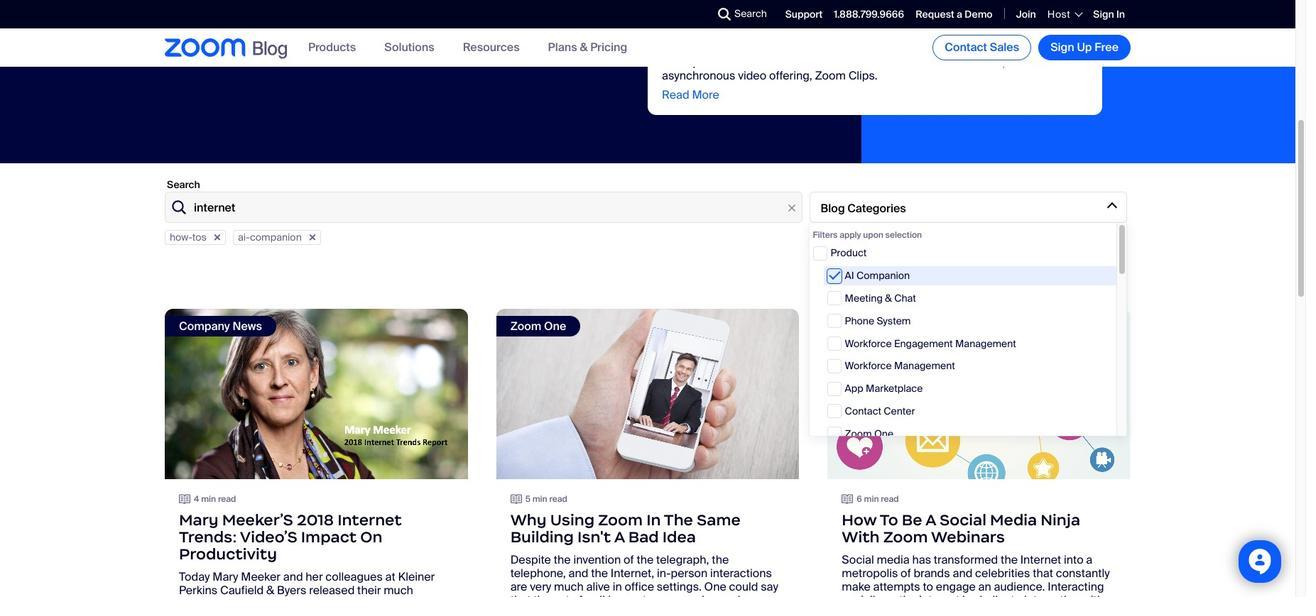Task type: locate. For each thing, give the bounding box(es) containing it.
and inside want to collaborate over video but can't align schedules? try asynchronous video to help enable clear communication and cut back on wasted time, meet our asynchronous video offering, zoom clips. read more
[[854, 54, 874, 69]]

interacting
[[1048, 580, 1105, 595]]

audience.
[[995, 580, 1046, 595]]

blog categories button
[[810, 192, 1128, 223]]

0 vertical spatial search
[[735, 7, 767, 20]]

help
[[677, 54, 700, 69]]

host button
[[1048, 8, 1083, 21]]

up
[[627, 593, 641, 598]]

1 horizontal spatial sign
[[1094, 8, 1115, 20]]

meeker's
[[222, 511, 293, 530]]

video up "back"
[[897, 29, 940, 49]]

sales
[[990, 40, 1020, 55]]

1 vertical spatial to
[[880, 511, 899, 530]]

enable
[[703, 54, 738, 69]]

solutions
[[385, 40, 435, 55]]

support link
[[786, 8, 823, 20]]

workforce for workforce engagement management
[[845, 337, 892, 350]]

a inside why using zoom in the same building isn't a bad idea despite the invention of the telegraph, the telephone, and the internet, in-person interactions are very much alive in office settings. one could say that the act of walking up to a co-worker
[[615, 528, 625, 547]]

walking
[[586, 593, 625, 598]]

1 read from the left
[[218, 494, 236, 505]]

0 vertical spatial a
[[957, 8, 963, 20]]

plans & pricing
[[548, 40, 628, 55]]

contact for contact sales
[[945, 40, 988, 55]]

but
[[905, 12, 933, 32]]

a inside why using zoom in the same building isn't a bad idea despite the invention of the telegraph, the telephone, and the internet, in-person interactions are very much alive in office settings. one could say that the act of walking up to a co-worker
[[656, 593, 663, 598]]

sign
[[1094, 8, 1115, 20], [1051, 40, 1075, 55]]

that down telephone,
[[511, 593, 531, 598]]

a left bad
[[615, 528, 625, 547]]

0 vertical spatial in
[[1117, 8, 1126, 20]]

a
[[957, 8, 963, 20], [1087, 553, 1093, 568], [656, 593, 663, 598]]

1 vertical spatial &
[[886, 292, 893, 305]]

sign up free
[[1051, 40, 1119, 55]]

meeker
[[241, 570, 281, 585]]

ai-
[[238, 231, 250, 244]]

1 vertical spatial on
[[884, 593, 897, 598]]

of
[[624, 553, 634, 568], [901, 566, 912, 581], [573, 593, 583, 598]]

None search field
[[667, 3, 722, 26]]

that up interacting
[[1033, 566, 1054, 581]]

min right 5
[[533, 494, 548, 505]]

a right be
[[926, 511, 937, 530]]

read up using
[[550, 494, 568, 505]]

to left help
[[662, 54, 675, 69]]

2 vertical spatial &
[[266, 583, 274, 598]]

sign in link
[[1094, 8, 1126, 20]]

2018 up her
[[297, 511, 334, 530]]

one inside why using zoom in the same building isn't a bad idea despite the invention of the telegraph, the telephone, and the internet, in-person interactions are very much alive in office settings. one could say that the act of walking up to a co-worker
[[705, 580, 727, 595]]

the down bad
[[637, 553, 654, 568]]

asynchronous up communication
[[783, 29, 894, 49]]

center
[[884, 405, 916, 418]]

0 vertical spatial contact
[[945, 40, 988, 55]]

1 horizontal spatial of
[[624, 553, 634, 568]]

workforce up 'app'
[[845, 360, 892, 373]]

workforce down phone
[[845, 337, 892, 350]]

0 horizontal spatial that
[[511, 593, 531, 598]]

1 horizontal spatial social
[[940, 511, 987, 530]]

much right very
[[554, 580, 584, 595]]

1 vertical spatial management
[[895, 360, 956, 373]]

1 vertical spatial workforce
[[845, 360, 892, 373]]

0 horizontal spatial a
[[656, 593, 663, 598]]

min right 6 on the right
[[865, 494, 879, 505]]

the up 'audience.' on the right of the page
[[1001, 553, 1018, 568]]

act
[[554, 593, 570, 598]]

to right want
[[708, 12, 726, 32]]

webinars
[[932, 528, 1006, 547]]

logo blog.svg image
[[253, 38, 287, 60]]

min for how
[[865, 494, 879, 505]]

in up 'free'
[[1117, 8, 1126, 20]]

search right search icon
[[735, 7, 767, 20]]

contact down 'app'
[[845, 405, 882, 418]]

and
[[854, 54, 874, 69], [569, 566, 589, 581], [953, 566, 973, 581], [283, 570, 303, 585]]

app
[[845, 382, 864, 395]]

1 vertical spatial sign
[[1051, 40, 1075, 55]]

clear
[[741, 54, 767, 69]]

celebrities
[[976, 566, 1031, 581]]

socially
[[842, 593, 881, 598]]

2 read from the left
[[550, 494, 568, 505]]

2 horizontal spatial read
[[881, 494, 899, 505]]

of left has
[[901, 566, 912, 581]]

1 horizontal spatial &
[[580, 40, 588, 55]]

0 horizontal spatial on
[[884, 593, 897, 598]]

6 min read
[[857, 494, 899, 505]]

to right the up
[[643, 593, 654, 598]]

read right 6 on the right
[[881, 494, 899, 505]]

0 horizontal spatial &
[[266, 583, 274, 598]]

join link
[[1017, 8, 1037, 20]]

0 horizontal spatial min
[[201, 494, 216, 505]]

the left act
[[534, 593, 551, 598]]

search
[[735, 7, 767, 20], [167, 178, 200, 191]]

social
[[940, 511, 987, 530], [842, 553, 875, 568]]

why using zoom in the same building isn't a bad idea image
[[497, 309, 800, 480]]

how
[[842, 511, 877, 530]]

building
[[511, 528, 574, 547]]

1 horizontal spatial a
[[926, 511, 937, 530]]

zoom one
[[511, 319, 567, 334], [842, 319, 898, 334], [845, 428, 894, 440]]

0 vertical spatial mary
[[179, 511, 219, 530]]

telegraph,
[[657, 553, 710, 568]]

0 vertical spatial asynchronous
[[783, 29, 894, 49]]

read
[[218, 494, 236, 505], [550, 494, 568, 505], [881, 494, 899, 505]]

news
[[233, 319, 262, 334]]

at
[[386, 570, 396, 585]]

marketplace
[[866, 382, 923, 395]]

blog categories
[[821, 201, 907, 216]]

min for mary
[[201, 494, 216, 505]]

0 horizontal spatial a
[[615, 528, 625, 547]]

how-
[[170, 231, 192, 244]]

sign left up
[[1051, 40, 1075, 55]]

internet down brands in the right bottom of the page
[[919, 593, 960, 598]]

the left in
[[591, 566, 608, 581]]

workforce for workforce management
[[845, 360, 892, 373]]

1 workforce from the top
[[845, 337, 892, 350]]

0 horizontal spatial read
[[218, 494, 236, 505]]

0 horizontal spatial to
[[662, 54, 675, 69]]

read right 4
[[218, 494, 236, 505]]

office
[[625, 580, 655, 595]]

on right socially on the right of the page
[[884, 593, 897, 598]]

3 read from the left
[[881, 494, 899, 505]]

2 horizontal spatial min
[[865, 494, 879, 505]]

productivity
[[179, 545, 277, 564]]

in
[[613, 580, 622, 595]]

idea
[[663, 528, 696, 547]]

to inside want to collaborate over video but can't align schedules? try asynchronous video to help enable clear communication and cut back on wasted time, meet our asynchronous video offering, zoom clips. read more
[[708, 12, 726, 32]]

that inside how to be a social media ninja with zoom webinars social media has transformed the internet into a metropolis of brands and celebrities that constantly make attempts to engage an audience. interacting socially on the internet is similar to interacting w
[[1033, 566, 1054, 581]]

and inside why using zoom in the same building isn't a bad idea despite the invention of the telegraph, the telephone, and the internet, in-person interactions are very much alive in office settings. one could say that the act of walking up to a co-worker
[[569, 566, 589, 581]]

3 min from the left
[[865, 494, 879, 505]]

kleiner
[[398, 570, 435, 585]]

much inside mary meeker's 2018 internet trends: video's impact on productivity today mary meeker and her colleagues at kleiner perkins caufield & byers released their much anticipated annual report, 2018 internet trend
[[384, 583, 414, 598]]

very
[[530, 580, 552, 595]]

2 min from the left
[[533, 494, 548, 505]]

that
[[1033, 566, 1054, 581], [511, 593, 531, 598]]

the right person
[[712, 553, 729, 568]]

pricing
[[591, 40, 628, 55]]

wasted
[[940, 54, 977, 69]]

2 vertical spatial a
[[656, 593, 663, 598]]

1 vertical spatial 2018
[[316, 597, 341, 598]]

app marketplace
[[845, 382, 923, 395]]

and left cut
[[854, 54, 874, 69]]

resources
[[463, 40, 520, 55]]

read for to
[[881, 494, 899, 505]]

workforce engagement management
[[845, 337, 1017, 350]]

0 vertical spatial sign
[[1094, 8, 1115, 20]]

1 horizontal spatial on
[[924, 54, 937, 69]]

chat
[[895, 292, 917, 305]]

1 horizontal spatial to
[[880, 511, 899, 530]]

1 horizontal spatial min
[[533, 494, 548, 505]]

contact down can't
[[945, 40, 988, 55]]

a right into
[[1087, 553, 1093, 568]]

0 horizontal spatial asynchronous
[[662, 68, 736, 83]]

read for using
[[550, 494, 568, 505]]

social up transformed
[[940, 511, 987, 530]]

1 horizontal spatial read
[[550, 494, 568, 505]]

are
[[511, 580, 528, 595]]

management down engagement
[[895, 360, 956, 373]]

2 horizontal spatial of
[[901, 566, 912, 581]]

to inside how to be a social media ninja with zoom webinars social media has transformed the internet into a metropolis of brands and celebrities that constantly make attempts to engage an audience. interacting socially on the internet is similar to interacting w
[[880, 511, 899, 530]]

0 horizontal spatial in
[[647, 511, 661, 530]]

0 vertical spatial &
[[580, 40, 588, 55]]

2 workforce from the top
[[845, 360, 892, 373]]

and up is
[[953, 566, 973, 581]]

to left be
[[880, 511, 899, 530]]

2 horizontal spatial &
[[886, 292, 893, 305]]

much right their
[[384, 583, 414, 598]]

on inside want to collaborate over video but can't align schedules? try asynchronous video to help enable clear communication and cut back on wasted time, meet our asynchronous video offering, zoom clips. read more
[[924, 54, 937, 69]]

search up how-
[[167, 178, 200, 191]]

1 horizontal spatial contact
[[945, 40, 988, 55]]

1 horizontal spatial much
[[554, 580, 584, 595]]

1 vertical spatial in
[[647, 511, 661, 530]]

& left chat
[[886, 292, 893, 305]]

mary down productivity
[[213, 570, 238, 585]]

caufield
[[220, 583, 264, 598]]

0 horizontal spatial search
[[167, 178, 200, 191]]

media
[[877, 553, 910, 568]]

asynchronous up more
[[662, 68, 736, 83]]

1 min from the left
[[201, 494, 216, 505]]

phone system
[[845, 315, 911, 327]]

management
[[956, 337, 1017, 350], [895, 360, 956, 373]]

management right engagement
[[956, 337, 1017, 350]]

mary down 4
[[179, 511, 219, 530]]

schedules?
[[662, 29, 751, 49]]

a left co-
[[656, 593, 663, 598]]

0 horizontal spatial contact
[[845, 405, 882, 418]]

zoom inside want to collaborate over video but can't align schedules? try asynchronous video to help enable clear communication and cut back on wasted time, meet our asynchronous video offering, zoom clips. read more
[[815, 68, 846, 83]]

cut
[[877, 54, 893, 69]]

1 vertical spatial mary
[[213, 570, 238, 585]]

min
[[201, 494, 216, 505], [533, 494, 548, 505], [865, 494, 879, 505]]

0 vertical spatial management
[[956, 337, 1017, 350]]

zoom one for why
[[511, 319, 567, 334]]

meet
[[1009, 54, 1036, 69]]

0 vertical spatial to
[[662, 54, 675, 69]]

and up act
[[569, 566, 589, 581]]

1 horizontal spatial in
[[1117, 8, 1126, 20]]

and up report,
[[283, 570, 303, 585]]

1 vertical spatial a
[[1087, 553, 1093, 568]]

0 horizontal spatial social
[[842, 553, 875, 568]]

internet,
[[611, 566, 655, 581]]

products button
[[308, 40, 356, 55]]

1 vertical spatial that
[[511, 593, 531, 598]]

on inside how to be a social media ninja with zoom webinars social media has transformed the internet into a metropolis of brands and celebrities that constantly make attempts to engage an audience. interacting socially on the internet is similar to interacting w
[[884, 593, 897, 598]]

meeting
[[845, 292, 883, 305]]

read more link
[[662, 87, 720, 102]]

0 horizontal spatial much
[[384, 583, 414, 598]]

sign up 'free'
[[1094, 8, 1115, 20]]

similar
[[974, 593, 1009, 598]]

time,
[[980, 54, 1006, 69]]

2018 down her
[[316, 597, 341, 598]]

make
[[842, 580, 871, 595]]

0 horizontal spatial sign
[[1051, 40, 1075, 55]]

of down bad
[[624, 553, 634, 568]]

product
[[831, 247, 867, 260]]

min right 4
[[201, 494, 216, 505]]

the down building at the bottom left
[[554, 553, 571, 568]]

in left the
[[647, 511, 661, 530]]

engagement
[[895, 337, 953, 350]]

the
[[664, 511, 694, 530]]

2 horizontal spatial a
[[1087, 553, 1093, 568]]

&
[[580, 40, 588, 55], [886, 292, 893, 305], [266, 583, 274, 598]]

to inside want to collaborate over video but can't align schedules? try asynchronous video to help enable clear communication and cut back on wasted time, meet our asynchronous video offering, zoom clips. read more
[[662, 54, 675, 69]]

support
[[786, 8, 823, 20]]

0 vertical spatial that
[[1033, 566, 1054, 581]]

upon
[[864, 230, 884, 241]]

impact
[[301, 528, 357, 547]]

1 vertical spatial social
[[842, 553, 875, 568]]

0 horizontal spatial of
[[573, 593, 583, 598]]

a left demo
[[957, 8, 963, 20]]

1 vertical spatial contact
[[845, 405, 882, 418]]

social down the with
[[842, 553, 875, 568]]

annual
[[241, 597, 276, 598]]

solutions button
[[385, 40, 435, 55]]

& left byers
[[266, 583, 274, 598]]

& right 'plans'
[[580, 40, 588, 55]]

1 horizontal spatial that
[[1033, 566, 1054, 581]]

0 vertical spatial workforce
[[845, 337, 892, 350]]

of right act
[[573, 593, 583, 598]]

1 vertical spatial asynchronous
[[662, 68, 736, 83]]

communication
[[770, 54, 851, 69]]

0 vertical spatial on
[[924, 54, 937, 69]]

on right "back"
[[924, 54, 937, 69]]



Task type: describe. For each thing, give the bounding box(es) containing it.
up
[[1078, 40, 1093, 55]]

and inside mary meeker's 2018 internet trends: video's impact on productivity today mary meeker and her colleagues at kleiner perkins caufield & byers released their much anticipated annual report, 2018 internet trend
[[283, 570, 303, 585]]

4 min read
[[194, 494, 236, 505]]

want to collaborate over video but can't align schedules? try asynchronous video to help enable clear communication and cut back on wasted time, meet our asynchronous video offering, zoom clips. read more
[[662, 12, 1056, 102]]

request
[[916, 8, 955, 20]]

brands
[[914, 566, 951, 581]]

constantly
[[1057, 566, 1111, 581]]

to left engage
[[924, 580, 934, 595]]

ai-companion button
[[233, 230, 321, 245]]

5
[[526, 494, 531, 505]]

person
[[671, 566, 708, 581]]

how-tos
[[170, 231, 207, 244]]

in inside why using zoom in the same building isn't a bad idea despite the invention of the telegraph, the telephone, and the internet, in-person interactions are very much alive in office settings. one could say that the act of walking up to a co-worker
[[647, 511, 661, 530]]

contact sales link
[[933, 35, 1032, 60]]

want
[[662, 12, 705, 32]]

& for meeting
[[886, 292, 893, 305]]

over
[[822, 12, 856, 32]]

1 horizontal spatial search
[[735, 7, 767, 20]]

more
[[692, 87, 720, 102]]

zoom inside why using zoom in the same building isn't a bad idea despite the invention of the telegraph, the telephone, and the internet, in-person interactions are very much alive in office settings. one could say that the act of walking up to a co-worker
[[599, 511, 643, 530]]

why using zoom in the same building isn't a bad idea despite the invention of the telegraph, the telephone, and the internet, in-person interactions are very much alive in office settings. one could say that the act of walking up to a co-worker 
[[511, 511, 779, 598]]

workforce management
[[845, 360, 956, 373]]

sign for sign up free
[[1051, 40, 1075, 55]]

contact for contact center
[[845, 405, 882, 418]]

selection
[[886, 230, 923, 241]]

on
[[361, 528, 383, 547]]

how to be a social media ninja with zoom webinars image
[[828, 309, 1131, 480]]

interactions
[[711, 566, 772, 581]]

min for why
[[533, 494, 548, 505]]

to inside why using zoom in the same building isn't a bad idea despite the invention of the telegraph, the telephone, and the internet, in-person interactions are very much alive in office settings. one could say that the act of walking up to a co-worker
[[643, 593, 654, 598]]

trends:
[[179, 528, 237, 547]]

how to be a social media ninja with zoom webinars social media has transformed the internet into a metropolis of brands and celebrities that constantly make attempts to engage an audience. interacting socially on the internet is similar to interacting w
[[842, 511, 1111, 598]]

clips.
[[849, 68, 878, 83]]

categories
[[848, 201, 907, 216]]

zoom logo image
[[165, 39, 246, 57]]

sign up free link
[[1039, 35, 1131, 60]]

a inside how to be a social media ninja with zoom webinars social media has transformed the internet into a metropolis of brands and celebrities that constantly make attempts to engage an audience. interacting socially on the internet is similar to interacting w
[[926, 511, 937, 530]]

1 vertical spatial search
[[167, 178, 200, 191]]

collaborate
[[729, 12, 818, 32]]

invention
[[574, 553, 621, 568]]

system
[[877, 315, 911, 327]]

despite
[[511, 553, 551, 568]]

a inside how to be a social media ninja with zoom webinars social media has transformed the internet into a metropolis of brands and celebrities that constantly make attempts to engage an audience. interacting socially on the internet is similar to interacting w
[[1087, 553, 1093, 568]]

phone
[[845, 315, 875, 327]]

search image
[[719, 8, 731, 21]]

using
[[551, 511, 595, 530]]

plans & pricing link
[[548, 40, 628, 55]]

her
[[306, 570, 323, 585]]

sign for sign in
[[1094, 8, 1115, 20]]

their
[[358, 583, 381, 598]]

join
[[1017, 8, 1037, 20]]

internet up colleagues
[[338, 511, 402, 530]]

and inside how to be a social media ninja with zoom webinars social media has transformed the internet into a metropolis of brands and celebrities that constantly make attempts to engage an audience. interacting socially on the internet is similar to interacting w
[[953, 566, 973, 581]]

video right enable
[[738, 68, 767, 83]]

metropolis
[[842, 566, 899, 581]]

ninja
[[1041, 511, 1081, 530]]

that inside why using zoom in the same building isn't a bad idea despite the invention of the telegraph, the telephone, and the internet, in-person interactions are very much alive in office settings. one could say that the act of walking up to a co-worker
[[511, 593, 531, 598]]

can't
[[936, 12, 976, 32]]

Search text field
[[165, 192, 803, 223]]

apply
[[840, 230, 862, 241]]

read
[[662, 87, 690, 102]]

sign in
[[1094, 8, 1126, 20]]

an
[[979, 580, 992, 595]]

internet down colleagues
[[344, 597, 385, 598]]

& inside mary meeker's 2018 internet trends: video's impact on productivity today mary meeker and her colleagues at kleiner perkins caufield & byers released their much anticipated annual report, 2018 internet trend
[[266, 583, 274, 598]]

to right similar
[[1012, 593, 1022, 598]]

mary meeker image
[[165, 309, 468, 480]]

search image
[[719, 8, 731, 21]]

0 vertical spatial 2018
[[297, 511, 334, 530]]

why
[[511, 511, 547, 530]]

of inside how to be a social media ninja with zoom webinars social media has transformed the internet into a metropolis of brands and celebrities that constantly make attempts to engage an audience. interacting socially on the internet is similar to interacting w
[[901, 566, 912, 581]]

ai companion
[[845, 269, 910, 282]]

company
[[179, 319, 230, 334]]

try
[[754, 29, 779, 49]]

& for plans
[[580, 40, 588, 55]]

attempts
[[874, 580, 921, 595]]

co-
[[665, 593, 683, 598]]

meeting & chat
[[845, 292, 917, 305]]

1 horizontal spatial a
[[957, 8, 963, 20]]

internet left into
[[1021, 553, 1062, 568]]

video left but
[[859, 12, 902, 32]]

report,
[[278, 597, 313, 598]]

same
[[697, 511, 741, 530]]

bad
[[629, 528, 659, 547]]

anticipated
[[179, 597, 238, 598]]

zoom inside how to be a social media ninja with zoom webinars social media has transformed the internet into a metropolis of brands and celebrities that constantly make attempts to engage an audience. interacting socially on the internet is similar to interacting w
[[884, 528, 928, 547]]

much inside why using zoom in the same building isn't a bad idea despite the invention of the telegraph, the telephone, and the internet, in-person interactions are very much alive in office settings. one could say that the act of walking up to a co-worker
[[554, 580, 584, 595]]

released
[[309, 583, 355, 598]]

0 vertical spatial social
[[940, 511, 987, 530]]

is
[[963, 593, 972, 598]]

byers
[[277, 583, 307, 598]]

align
[[979, 12, 1017, 32]]

zoom one for how
[[842, 319, 898, 334]]

media
[[991, 511, 1038, 530]]

resources button
[[463, 40, 520, 55]]

request a demo link
[[916, 8, 993, 20]]

clear search image
[[784, 200, 800, 216]]

could
[[729, 580, 759, 595]]

ai
[[845, 269, 855, 282]]

companion
[[857, 269, 910, 282]]

read for meeker's
[[218, 494, 236, 505]]

6
[[857, 494, 863, 505]]

say
[[761, 580, 779, 595]]

into
[[1065, 553, 1084, 568]]

in-
[[657, 566, 671, 581]]

the down brands in the right bottom of the page
[[900, 593, 917, 598]]

1 horizontal spatial asynchronous
[[783, 29, 894, 49]]

alive
[[587, 580, 610, 595]]

filters
[[813, 230, 838, 241]]



Task type: vqa. For each thing, say whether or not it's contained in the screenshot.
the right read
yes



